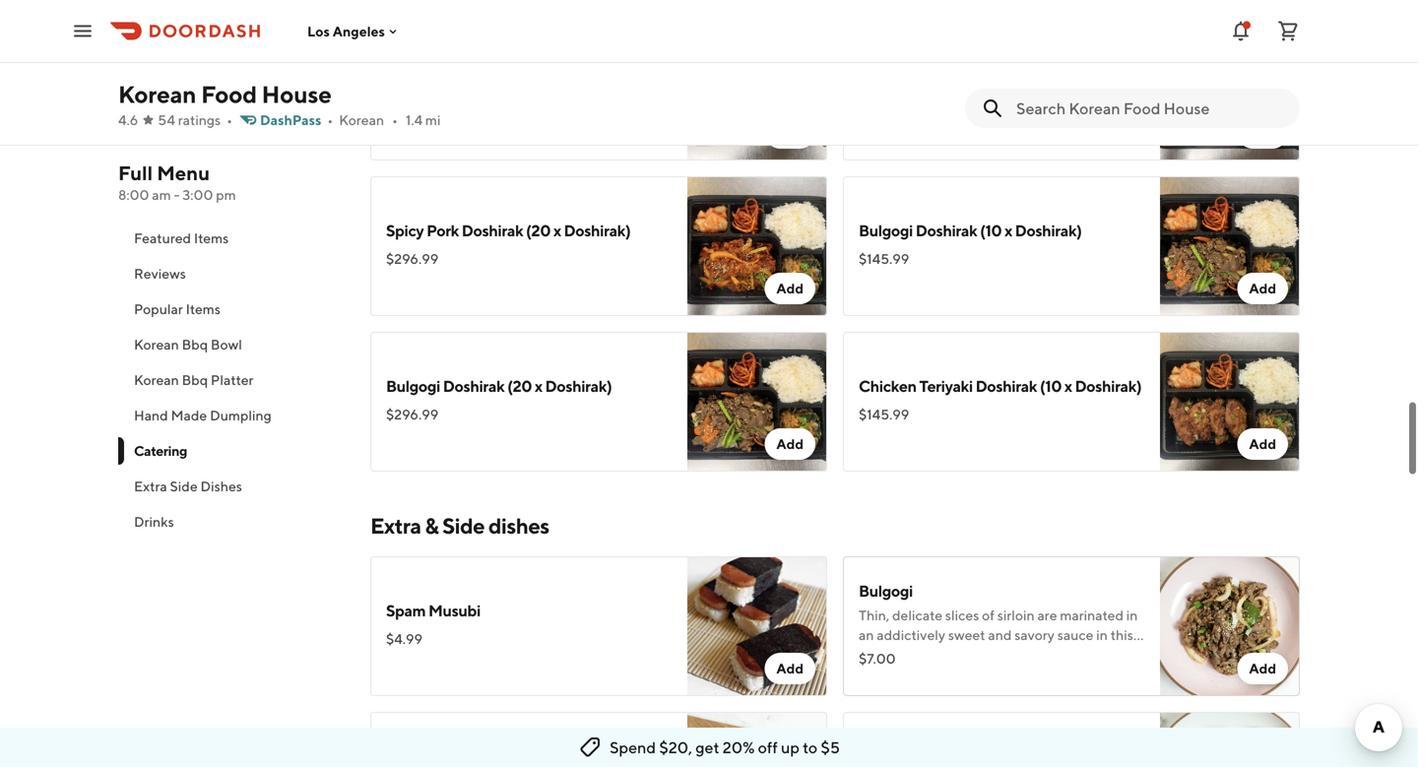 Task type: describe. For each thing, give the bounding box(es) containing it.
popular items button
[[118, 292, 347, 327]]

• for dashpass •
[[328, 112, 333, 128]]

add for spam musubi
[[777, 661, 804, 677]]

catering
[[134, 443, 187, 459]]

los
[[307, 23, 330, 39]]

$145.99 for bulgogi doshirak (10 x doshirak)
[[859, 251, 910, 267]]

hand made dumpling button
[[118, 398, 347, 434]]

korean bbq platter button
[[118, 363, 347, 398]]

spicy pork doshirak (20 x doshirak)
[[386, 221, 631, 240]]

54
[[158, 112, 175, 128]]

add button for spicy pork doshirak (20 x doshirak)
[[765, 273, 816, 304]]

ratings
[[178, 112, 221, 128]]

off
[[758, 739, 778, 757]]

add button for chicken teriyaki doshirak (10 x doshirak)
[[1238, 429, 1289, 460]]

angeles
[[333, 23, 385, 39]]

add for chicken teriyaki doshirak (10 x doshirak)
[[1250, 436, 1277, 452]]

• for korean • 1.4 mi
[[392, 112, 398, 128]]

los angeles
[[307, 23, 385, 39]]

0 items, open order cart image
[[1277, 19, 1301, 43]]

spicy pork doshirak (10 x doshirak) image
[[1161, 21, 1301, 161]]

$296.99 for spicy
[[386, 251, 439, 267]]

dumpling
[[210, 407, 272, 424]]

spicy marinated chicken image
[[1161, 712, 1301, 768]]

korean for korean food house
[[118, 80, 196, 108]]

korean for korean bbq bowl
[[134, 336, 179, 353]]

full menu 8:00 am - 3:00 pm
[[118, 162, 236, 203]]

featured
[[134, 230, 191, 246]]

menu
[[157, 162, 210, 185]]

full
[[118, 162, 153, 185]]

los angeles button
[[307, 23, 401, 39]]

house
[[262, 80, 332, 108]]

extra side dishes button
[[118, 469, 347, 504]]

bbq for bowl
[[182, 336, 208, 353]]

reviews button
[[118, 256, 347, 292]]

2 vertical spatial bulgogi
[[859, 582, 913, 601]]

spicy pork doshirak (20 x doshirak) image
[[688, 176, 828, 316]]

items for popular items
[[186, 301, 221, 317]]

spicy marinated chicken doshirak (20 x doshirak) image
[[688, 21, 828, 161]]

add for bulgogi doshirak (20 x doshirak)
[[777, 436, 804, 452]]

featured items
[[134, 230, 229, 246]]

bulgogi for bulgogi doshirak (20 x doshirak)
[[386, 377, 440, 396]]

korean bbq bowl
[[134, 336, 242, 353]]

items for featured items
[[194, 230, 229, 246]]

featured items button
[[118, 221, 347, 256]]

pork
[[427, 221, 459, 240]]

platter
[[211, 372, 254, 388]]

made
[[171, 407, 207, 424]]

$20,
[[659, 739, 693, 757]]

drinks
[[134, 514, 174, 530]]

add button for bulgogi doshirak (20 x doshirak)
[[765, 429, 816, 460]]

mi
[[426, 112, 441, 128]]

1 horizontal spatial side
[[443, 513, 485, 539]]

add button for bulgogi
[[1238, 653, 1289, 685]]

korean bbq platter
[[134, 372, 254, 388]]

chicken teriyaki doshirak (10 x doshirak)
[[859, 377, 1142, 396]]

0 vertical spatial (20
[[526, 221, 551, 240]]

54 ratings •
[[158, 112, 233, 128]]

Item Search search field
[[1017, 98, 1285, 119]]

korean food house
[[118, 80, 332, 108]]

chicken teriyaki doshirak (10 x doshirak) image
[[1161, 332, 1301, 472]]

bulgogi doshirak (10 x doshirak)
[[859, 221, 1082, 240]]

spam musubi image
[[688, 557, 828, 697]]

spend $20, get 20% off up to $5
[[610, 739, 840, 757]]

extra side dishes
[[134, 478, 242, 495]]

8:00
[[118, 187, 149, 203]]

$145.99 for chicken teriyaki doshirak (10 x doshirak)
[[859, 406, 910, 423]]



Task type: vqa. For each thing, say whether or not it's contained in the screenshot.
STORE
no



Task type: locate. For each thing, give the bounding box(es) containing it.
add button for bulgogi doshirak (10 x doshirak)
[[1238, 273, 1289, 304]]

up
[[781, 739, 800, 757]]

spam image
[[688, 712, 828, 768]]

dashpass •
[[260, 112, 333, 128]]

$145.99
[[859, 251, 910, 267], [859, 406, 910, 423]]

bulgogi for bulgogi doshirak (10 x doshirak)
[[859, 221, 913, 240]]

$296.99
[[386, 251, 439, 267], [386, 406, 439, 423]]

popular
[[134, 301, 183, 317]]

items
[[194, 230, 229, 246], [186, 301, 221, 317]]

3 • from the left
[[392, 112, 398, 128]]

(20
[[526, 221, 551, 240], [508, 377, 532, 396]]

1 vertical spatial bbq
[[182, 372, 208, 388]]

get
[[696, 739, 720, 757]]

1 bbq from the top
[[182, 336, 208, 353]]

bulgogi doshirak (10 x doshirak) image
[[1161, 176, 1301, 316]]

dashpass
[[260, 112, 322, 128]]

1 vertical spatial (10
[[1040, 377, 1062, 396]]

side left dishes
[[170, 478, 198, 495]]

2 $296.99 from the top
[[386, 406, 439, 423]]

2 horizontal spatial •
[[392, 112, 398, 128]]

korean down popular
[[134, 336, 179, 353]]

reviews
[[134, 266, 186, 282]]

bbq for platter
[[182, 372, 208, 388]]

1 vertical spatial extra
[[370, 513, 421, 539]]

am
[[152, 187, 171, 203]]

1 vertical spatial (20
[[508, 377, 532, 396]]

spicy
[[386, 221, 424, 240]]

bbq up made on the left
[[182, 372, 208, 388]]

$7.00
[[859, 651, 896, 667]]

0 vertical spatial items
[[194, 230, 229, 246]]

korean up "54"
[[118, 80, 196, 108]]

hand made dumpling
[[134, 407, 272, 424]]

1 vertical spatial side
[[443, 513, 485, 539]]

add button for spam musubi
[[765, 653, 816, 685]]

$5
[[821, 739, 840, 757]]

hand
[[134, 407, 168, 424]]

$4.99
[[386, 631, 423, 647]]

doshirak
[[462, 221, 523, 240], [916, 221, 978, 240], [443, 377, 505, 396], [976, 377, 1038, 396]]

$145.99 down bulgogi doshirak (10 x doshirak)
[[859, 251, 910, 267]]

drinks button
[[118, 504, 347, 540]]

4.6
[[118, 112, 138, 128]]

1 $296.99 from the top
[[386, 251, 439, 267]]

open menu image
[[71, 19, 95, 43]]

extra & side dishes
[[370, 513, 549, 539]]

add for spicy pork doshirak (20 x doshirak)
[[777, 280, 804, 297]]

popular items
[[134, 301, 221, 317]]

0 vertical spatial bulgogi
[[859, 221, 913, 240]]

1 horizontal spatial (10
[[1040, 377, 1062, 396]]

korean for korean • 1.4 mi
[[339, 112, 384, 128]]

x
[[554, 221, 561, 240], [1005, 221, 1013, 240], [535, 377, 543, 396], [1065, 377, 1073, 396]]

0 vertical spatial $296.99
[[386, 251, 439, 267]]

spam musubi
[[386, 602, 481, 620]]

1 vertical spatial $296.99
[[386, 406, 439, 423]]

0 vertical spatial extra
[[134, 478, 167, 495]]

side
[[170, 478, 198, 495], [443, 513, 485, 539]]

chicken
[[859, 377, 917, 396]]

1 vertical spatial items
[[186, 301, 221, 317]]

0 vertical spatial (10
[[980, 221, 1002, 240]]

spam
[[386, 602, 426, 620]]

bulgogi image
[[1161, 557, 1301, 697]]

notification bell image
[[1230, 19, 1253, 43]]

items up reviews button
[[194, 230, 229, 246]]

korean for korean bbq platter
[[134, 372, 179, 388]]

1 • from the left
[[227, 112, 233, 128]]

2 $145.99 from the top
[[859, 406, 910, 423]]

0 horizontal spatial side
[[170, 478, 198, 495]]

teriyaki
[[920, 377, 973, 396]]

to
[[803, 739, 818, 757]]

• down food
[[227, 112, 233, 128]]

korean
[[118, 80, 196, 108], [339, 112, 384, 128], [134, 336, 179, 353], [134, 372, 179, 388]]

korean bbq bowl button
[[118, 327, 347, 363]]

dishes
[[200, 478, 242, 495]]

20%
[[723, 739, 755, 757]]

add for bulgogi
[[1250, 661, 1277, 677]]

1 horizontal spatial •
[[328, 112, 333, 128]]

bbq
[[182, 336, 208, 353], [182, 372, 208, 388]]

&
[[425, 513, 439, 539]]

extra up drinks
[[134, 478, 167, 495]]

items up korean bbq bowl
[[186, 301, 221, 317]]

items inside "button"
[[194, 230, 229, 246]]

0 horizontal spatial •
[[227, 112, 233, 128]]

food
[[201, 80, 257, 108]]

0 vertical spatial side
[[170, 478, 198, 495]]

spend
[[610, 739, 656, 757]]

-
[[174, 187, 180, 203]]

bulgogi
[[859, 221, 913, 240], [386, 377, 440, 396], [859, 582, 913, 601]]

extra for extra & side dishes
[[370, 513, 421, 539]]

pm
[[216, 187, 236, 203]]

1 horizontal spatial extra
[[370, 513, 421, 539]]

extra for extra side dishes
[[134, 478, 167, 495]]

2 bbq from the top
[[182, 372, 208, 388]]

•
[[227, 112, 233, 128], [328, 112, 333, 128], [392, 112, 398, 128]]

bulgogi doshirak (20 x doshirak)
[[386, 377, 612, 396]]

dishes
[[489, 513, 549, 539]]

extra left '&'
[[370, 513, 421, 539]]

bbq left bowl
[[182, 336, 208, 353]]

bowl
[[211, 336, 242, 353]]

0 vertical spatial bbq
[[182, 336, 208, 353]]

1.4
[[406, 112, 423, 128]]

1 vertical spatial bulgogi
[[386, 377, 440, 396]]

side inside button
[[170, 478, 198, 495]]

add for bulgogi doshirak (10 x doshirak)
[[1250, 280, 1277, 297]]

extra inside button
[[134, 478, 167, 495]]

0 vertical spatial $145.99
[[859, 251, 910, 267]]

$296.99 down bulgogi doshirak (20 x doshirak)
[[386, 406, 439, 423]]

add
[[1250, 125, 1277, 141], [777, 280, 804, 297], [1250, 280, 1277, 297], [777, 436, 804, 452], [1250, 436, 1277, 452], [777, 661, 804, 677], [1250, 661, 1277, 677]]

2 • from the left
[[328, 112, 333, 128]]

1 vertical spatial $145.99
[[859, 406, 910, 423]]

korean • 1.4 mi
[[339, 112, 441, 128]]

0 horizontal spatial extra
[[134, 478, 167, 495]]

side right '&'
[[443, 513, 485, 539]]

0 horizontal spatial (10
[[980, 221, 1002, 240]]

items inside button
[[186, 301, 221, 317]]

3:00
[[183, 187, 213, 203]]

• right dashpass
[[328, 112, 333, 128]]

bulgogi doshirak (20 x doshirak) image
[[688, 332, 828, 472]]

$296.99 down spicy
[[386, 251, 439, 267]]

korean left 1.4
[[339, 112, 384, 128]]

korean up hand
[[134, 372, 179, 388]]

$296.99 for bulgogi
[[386, 406, 439, 423]]

1 $145.99 from the top
[[859, 251, 910, 267]]

(10
[[980, 221, 1002, 240], [1040, 377, 1062, 396]]

$145.99 down chicken at the right of page
[[859, 406, 910, 423]]

• left 1.4
[[392, 112, 398, 128]]

musubi
[[429, 602, 481, 620]]

doshirak)
[[564, 221, 631, 240], [1016, 221, 1082, 240], [545, 377, 612, 396], [1075, 377, 1142, 396]]

extra
[[134, 478, 167, 495], [370, 513, 421, 539]]

add button
[[1238, 117, 1289, 149], [765, 273, 816, 304], [1238, 273, 1289, 304], [765, 429, 816, 460], [1238, 429, 1289, 460], [765, 653, 816, 685], [1238, 653, 1289, 685]]



